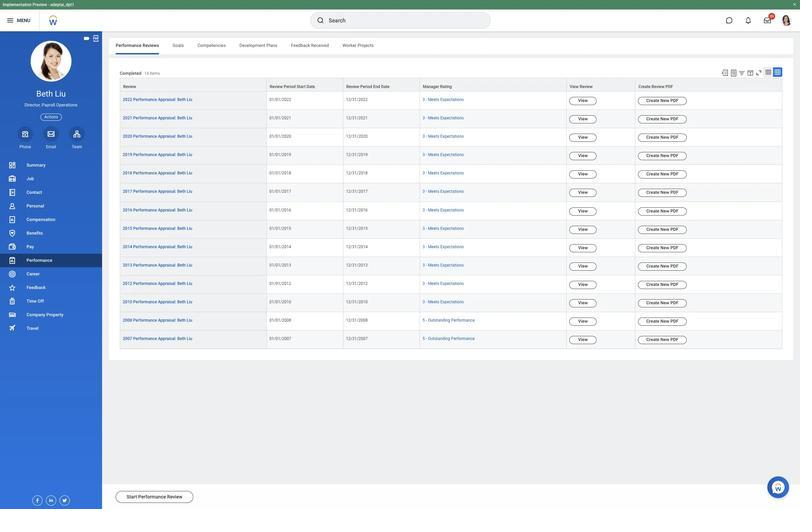 Task type: describe. For each thing, give the bounding box(es) containing it.
view for 7th the view button from the top of the page
[[579, 209, 588, 214]]

view for 5th the view button from the bottom of the page
[[579, 264, 588, 269]]

job link
[[0, 172, 102, 186]]

view review
[[570, 84, 593, 89]]

summary
[[27, 163, 46, 168]]

8 row from the top
[[120, 202, 783, 221]]

table image
[[766, 69, 772, 76]]

beth for 2016 performance appraisal: beth liu
[[177, 208, 186, 213]]

adeptai_dpt1
[[50, 2, 74, 7]]

career
[[27, 272, 40, 277]]

3 - meets expectations link for 12/31/2013
[[423, 262, 464, 268]]

email
[[46, 145, 56, 149]]

12/31/2015
[[346, 226, 368, 231]]

12 create new pdf button from the top
[[639, 300, 687, 308]]

new for tenth create new pdf button from the top of the page
[[661, 264, 670, 269]]

benefits
[[27, 231, 43, 236]]

7 create new pdf from the top
[[647, 209, 679, 214]]

2019 performance appraisal: beth liu link
[[123, 151, 192, 157]]

12/31/2018
[[346, 171, 368, 176]]

7 row from the top
[[120, 184, 783, 202]]

beth for 2019 performance appraisal: beth liu
[[177, 153, 186, 157]]

start inside start performance review "button"
[[127, 495, 137, 500]]

travel image
[[8, 324, 16, 333]]

3 for 12/31/2013
[[423, 263, 425, 268]]

performance for 2008
[[133, 318, 157, 323]]

3 for 12/31/2015
[[423, 226, 425, 231]]

10 create new pdf from the top
[[647, 264, 679, 269]]

time off image
[[8, 298, 16, 306]]

beth for 2020 performance appraisal: beth liu
[[177, 134, 186, 139]]

completed
[[120, 71, 142, 76]]

profile logan mcneil image
[[782, 15, 793, 27]]

view inside popup button
[[570, 84, 579, 89]]

reviews
[[143, 43, 159, 48]]

new for sixth create new pdf button from the top of the page
[[661, 190, 670, 195]]

2020 performance appraisal: beth liu link
[[123, 133, 192, 139]]

01/01/2016
[[270, 208, 291, 213]]

view for 7th the view button from the bottom
[[579, 227, 588, 232]]

appraisal: for 2014 performance appraisal: beth liu
[[158, 245, 176, 250]]

1 view button from the top
[[570, 97, 597, 105]]

12/31/2016
[[346, 208, 368, 213]]

period for end
[[361, 84, 373, 89]]

liu for 2015 performance appraisal: beth liu
[[187, 226, 192, 231]]

plans
[[267, 43, 278, 48]]

01/01/2010
[[270, 300, 291, 305]]

liu for 2013 performance appraisal: beth liu
[[187, 263, 192, 268]]

5 - outstanding performance for 12/31/2008
[[423, 318, 475, 323]]

view team image
[[73, 130, 81, 138]]

liu for 2007 performance appraisal: beth liu
[[187, 337, 192, 342]]

pdf for create review pdf 'popup button'
[[666, 84, 674, 89]]

14 view button from the top
[[570, 337, 597, 345]]

11 create new pdf button from the top
[[639, 281, 687, 289]]

expectations for 12/31/2013
[[441, 263, 464, 268]]

time
[[27, 299, 37, 304]]

feedback received
[[291, 43, 329, 48]]

5 row from the top
[[120, 147, 783, 165]]

benefits link
[[0, 227, 102, 240]]

view for ninth the view button from the top of the page
[[579, 245, 588, 251]]

new for 3rd create new pdf button
[[661, 135, 670, 140]]

13 create new pdf button from the top
[[639, 318, 687, 326]]

2 create new pdf button from the top
[[639, 116, 687, 124]]

2018 performance appraisal: beth liu
[[123, 171, 192, 176]]

01/01/2012
[[270, 282, 291, 286]]

performance for 2012
[[133, 282, 157, 286]]

33
[[771, 14, 774, 18]]

10 view button from the top
[[570, 263, 597, 271]]

15 row from the top
[[120, 331, 783, 350]]

meets for 12/31/2019
[[428, 153, 440, 157]]

feedback for feedback
[[27, 285, 46, 291]]

beth for 2015 performance appraisal: beth liu
[[177, 226, 186, 231]]

2014 performance appraisal: beth liu
[[123, 245, 192, 250]]

worker projects
[[343, 43, 374, 48]]

2015 performance appraisal: beth liu link
[[123, 225, 192, 231]]

expectations for 12/31/2014
[[441, 245, 464, 250]]

new for 8th create new pdf button from the top
[[661, 227, 670, 232]]

6 row from the top
[[120, 165, 783, 184]]

01/01/2021
[[270, 116, 291, 121]]

summary link
[[0, 159, 102, 172]]

justify image
[[6, 16, 14, 25]]

new for 8th create new pdf button from the bottom
[[661, 209, 670, 214]]

pdf for 4th create new pdf button from the top
[[671, 153, 679, 158]]

2013
[[123, 263, 132, 268]]

2020
[[123, 134, 132, 139]]

travel link
[[0, 322, 102, 336]]

search image
[[317, 16, 325, 25]]

review period end date button
[[344, 78, 420, 91]]

3 view button from the top
[[570, 134, 597, 142]]

performance reviews
[[116, 43, 159, 48]]

3 - meets expectations for 12/31/2019
[[423, 153, 464, 157]]

13 view button from the top
[[570, 318, 597, 326]]

competencies
[[198, 43, 226, 48]]

2012 performance appraisal: beth liu
[[123, 282, 192, 286]]

6 create new pdf from the top
[[647, 190, 679, 195]]

pdf for 4th create new pdf button from the bottom
[[671, 282, 679, 287]]

meets for 12/31/2013
[[428, 263, 440, 268]]

9 row from the top
[[120, 221, 783, 239]]

pay
[[27, 245, 34, 250]]

2016 performance appraisal: beth liu
[[123, 208, 192, 213]]

twitter image
[[60, 497, 67, 504]]

linkedin image
[[46, 497, 54, 504]]

email button
[[43, 126, 59, 150]]

worker
[[343, 43, 357, 48]]

manager rating button
[[420, 78, 567, 91]]

12 create new pdf from the top
[[647, 301, 679, 306]]

2015
[[123, 226, 132, 231]]

new for 14th create new pdf button from the bottom
[[661, 98, 670, 103]]

beth for 2013 performance appraisal: beth liu
[[177, 263, 186, 268]]

view for 13th the view button from the bottom of the page
[[579, 117, 588, 122]]

export to excel image
[[722, 69, 729, 77]]

performance for 2019
[[133, 153, 157, 157]]

3 - meets expectations for 12/31/2017
[[423, 190, 464, 194]]

3 - meets expectations link for 12/31/2018
[[423, 170, 464, 176]]

01/01/2015
[[270, 226, 291, 231]]

projects
[[358, 43, 374, 48]]

tab list containing performance reviews
[[109, 38, 794, 54]]

liu for 2012 performance appraisal: beth liu
[[187, 282, 192, 286]]

goals
[[173, 43, 184, 48]]

list containing summary
[[0, 159, 102, 336]]

2014 performance appraisal: beth liu link
[[123, 243, 192, 250]]

outstanding for 12/31/2008
[[428, 318, 451, 323]]

8 create new pdf button from the top
[[639, 226, 687, 234]]

3 - meets expectations for 12/31/2015
[[423, 226, 464, 231]]

6 create new pdf button from the top
[[639, 189, 687, 197]]

performance link
[[0, 254, 102, 268]]

performance for 2021
[[133, 116, 157, 121]]

view for third the view button from the top of the page
[[579, 135, 588, 140]]

9 view button from the top
[[570, 244, 597, 253]]

pdf for fifth create new pdf button from the top
[[671, 172, 679, 177]]

pay image
[[8, 243, 16, 251]]

4 row from the top
[[120, 128, 783, 147]]

5 - outstanding performance link for 12/31/2007
[[423, 336, 475, 342]]

click to view/edit grid preferences image
[[747, 69, 755, 77]]

view review button
[[567, 78, 636, 91]]

feedback for feedback received
[[291, 43, 310, 48]]

2019
[[123, 153, 132, 157]]

2017 performance appraisal: beth liu
[[123, 190, 192, 194]]

01/01/2013
[[270, 263, 291, 268]]

3 for 12/31/2020
[[423, 134, 425, 139]]

phone button
[[17, 126, 33, 150]]

notifications large image
[[746, 17, 752, 24]]

appraisal: for 2016 performance appraisal: beth liu
[[158, 208, 176, 213]]

pdf for 2nd create new pdf button from the bottom
[[671, 319, 679, 324]]

2007 performance appraisal: beth liu
[[123, 337, 192, 342]]

2022 performance appraisal: beth liu link
[[123, 96, 192, 102]]

team link
[[69, 126, 85, 150]]

development
[[240, 43, 266, 48]]

3 - meets expectations link for 12/31/2022
[[423, 96, 464, 102]]

meets for 12/31/2022
[[428, 97, 440, 102]]

2016
[[123, 208, 132, 213]]

7 view button from the top
[[570, 208, 597, 216]]

off
[[38, 299, 44, 304]]

2010 performance appraisal: beth liu link
[[123, 299, 192, 305]]

liu inside the navigation pane region
[[55, 89, 66, 99]]

appraisal: for 2015 performance appraisal: beth liu
[[158, 226, 176, 231]]

3 create new pdf from the top
[[647, 135, 679, 140]]

14 create new pdf from the top
[[647, 338, 679, 343]]

performance inside tab list
[[116, 43, 142, 48]]

create review pdf button
[[636, 78, 783, 91]]

11 row from the top
[[120, 257, 783, 276]]

2010 performance appraisal: beth liu
[[123, 300, 192, 305]]

performance image
[[8, 257, 16, 265]]

appraisal: for 2013 performance appraisal: beth liu
[[158, 263, 176, 268]]

14
[[144, 71, 149, 76]]

3 create new pdf button from the top
[[639, 134, 687, 142]]

14 row from the top
[[120, 313, 783, 331]]

navigation pane region
[[0, 31, 102, 510]]

actions button
[[41, 114, 62, 121]]

preview
[[33, 2, 47, 7]]

12/31/2019
[[346, 153, 368, 157]]

outstanding for 12/31/2007
[[428, 337, 451, 342]]

phone image
[[20, 130, 30, 138]]

5 view button from the top
[[570, 171, 597, 179]]

3 - meets expectations for 12/31/2016
[[423, 208, 464, 213]]

pdf for 8th create new pdf button from the top
[[671, 227, 679, 232]]

11 view button from the top
[[570, 281, 597, 289]]

email beth liu element
[[43, 144, 59, 150]]

- for 12/31/2022
[[426, 97, 427, 102]]

view for 12th the view button from the top of the page
[[579, 301, 588, 306]]

13 row from the top
[[120, 294, 783, 313]]

beth for 2010 performance appraisal: beth liu
[[177, 300, 186, 305]]

facebook image
[[33, 497, 40, 504]]

performance for start
[[138, 495, 166, 500]]

review inside 'popup button'
[[652, 84, 665, 89]]

3 for 12/31/2014
[[423, 245, 425, 250]]

review period start date
[[270, 84, 315, 89]]

- inside menu 'banner'
[[48, 2, 49, 7]]

time off
[[27, 299, 44, 304]]

compensation
[[27, 217, 55, 222]]

3 for 12/31/2021
[[423, 116, 425, 121]]

start performance review button
[[116, 492, 193, 504]]

beth for 2018 performance appraisal: beth liu
[[177, 171, 186, 176]]

2007
[[123, 337, 132, 342]]

12/31/2008
[[346, 318, 368, 323]]

2008 performance appraisal: beth liu link
[[123, 317, 192, 323]]

2012
[[123, 282, 132, 286]]

01/01/2018
[[270, 171, 291, 176]]

operations
[[56, 103, 78, 108]]

beth for 2014 performance appraisal: beth liu
[[177, 245, 186, 250]]

appraisal: for 2008 performance appraisal: beth liu
[[158, 318, 176, 323]]

3 for 12/31/2022
[[423, 97, 425, 102]]

3 for 12/31/2016
[[423, 208, 425, 213]]

meets for 12/31/2018
[[428, 171, 440, 176]]

start performance review
[[127, 495, 183, 500]]

13 create new pdf from the top
[[647, 319, 679, 324]]

company property image
[[8, 311, 16, 319]]

performance for 2015
[[133, 226, 157, 231]]

period for start
[[284, 84, 296, 89]]

close environment banner image
[[793, 2, 797, 6]]

01/01/2017
[[270, 190, 291, 194]]

5 create new pdf from the top
[[647, 172, 679, 177]]

performance for 2010
[[133, 300, 157, 305]]

meets for 12/31/2015
[[428, 226, 440, 231]]

3 - meets expectations for 12/31/2021
[[423, 116, 464, 121]]



Task type: locate. For each thing, give the bounding box(es) containing it.
appraisal: up 2010 performance appraisal: beth liu link
[[158, 282, 176, 286]]

12 3 - meets expectations from the top
[[423, 300, 464, 305]]

team beth liu element
[[69, 144, 85, 150]]

team
[[72, 145, 82, 149]]

personal
[[27, 204, 44, 209]]

company property link
[[0, 309, 102, 322]]

3 - meets expectations link for 12/31/2021
[[423, 114, 464, 121]]

11 3 - meets expectations from the top
[[423, 282, 464, 286]]

liu inside 2013 performance appraisal: beth liu link
[[187, 263, 192, 268]]

new for 13th create new pdf button from the bottom of the page
[[661, 117, 670, 122]]

11 new from the top
[[661, 282, 670, 287]]

7 meets from the top
[[428, 208, 440, 213]]

beth up 2007 performance appraisal: beth liu link
[[177, 318, 186, 323]]

12/31/2014
[[346, 245, 368, 250]]

start
[[297, 84, 306, 89], [127, 495, 137, 500]]

beth liu
[[36, 89, 66, 99]]

2 row from the top
[[120, 92, 783, 110]]

7 expectations from the top
[[441, 208, 464, 213]]

phone beth liu element
[[17, 144, 33, 150]]

pdf
[[666, 84, 674, 89], [671, 98, 679, 103], [671, 117, 679, 122], [671, 135, 679, 140], [671, 153, 679, 158], [671, 172, 679, 177], [671, 190, 679, 195], [671, 209, 679, 214], [671, 227, 679, 232], [671, 245, 679, 251], [671, 264, 679, 269], [671, 282, 679, 287], [671, 301, 679, 306], [671, 319, 679, 324], [671, 338, 679, 343]]

appraisal: for 2007 performance appraisal: beth liu
[[158, 337, 176, 342]]

2008 performance appraisal: beth liu
[[123, 318, 192, 323]]

12 view button from the top
[[570, 300, 597, 308]]

1 3 from the top
[[423, 97, 425, 102]]

3 - meets expectations link for 12/31/2020
[[423, 133, 464, 139]]

2012 performance appraisal: beth liu link
[[123, 280, 192, 286]]

menu banner
[[0, 0, 801, 31]]

- for 12/31/2020
[[426, 134, 427, 139]]

3 - meets expectations for 12/31/2013
[[423, 263, 464, 268]]

menu
[[17, 18, 30, 23]]

liu inside the 2008 performance appraisal: beth liu link
[[187, 318, 192, 323]]

meets for 12/31/2017
[[428, 190, 440, 194]]

pdf for 14th create new pdf button from the bottom
[[671, 98, 679, 103]]

date
[[307, 84, 315, 89], [381, 84, 390, 89]]

12/31/2017
[[346, 190, 368, 194]]

- for 12/31/2007
[[426, 337, 427, 342]]

beth inside 'link'
[[177, 282, 186, 286]]

period up 01/01/2022
[[284, 84, 296, 89]]

pdf for sixth create new pdf button from the bottom
[[671, 245, 679, 251]]

3 3 from the top
[[423, 134, 425, 139]]

3 - meets expectations link for 12/31/2014
[[423, 243, 464, 250]]

view button
[[570, 97, 597, 105], [570, 116, 597, 124], [570, 134, 597, 142], [570, 152, 597, 161], [570, 171, 597, 179], [570, 189, 597, 197], [570, 208, 597, 216], [570, 226, 597, 234], [570, 244, 597, 253], [570, 263, 597, 271], [570, 281, 597, 289], [570, 300, 597, 308], [570, 318, 597, 326], [570, 337, 597, 345]]

fullscreen image
[[756, 69, 763, 77]]

performance for 2014
[[133, 245, 157, 250]]

1 expectations from the top
[[441, 97, 464, 102]]

period left end
[[361, 84, 373, 89]]

toolbar
[[719, 67, 783, 78]]

2 new from the top
[[661, 117, 670, 122]]

12 row from the top
[[120, 276, 783, 294]]

5 create new pdf button from the top
[[639, 171, 687, 179]]

3 for 12/31/2018
[[423, 171, 425, 176]]

performance inside 'link'
[[133, 282, 157, 286]]

3 - meets expectations
[[423, 97, 464, 102], [423, 116, 464, 121], [423, 134, 464, 139], [423, 153, 464, 157], [423, 171, 464, 176], [423, 190, 464, 194], [423, 208, 464, 213], [423, 226, 464, 231], [423, 245, 464, 250], [423, 263, 464, 268], [423, 282, 464, 286], [423, 300, 464, 305]]

0 horizontal spatial start
[[127, 495, 137, 500]]

01/01/2022
[[270, 97, 291, 102]]

expand table image
[[775, 69, 782, 76]]

pdf inside 'popup button'
[[666, 84, 674, 89]]

01/01/2020
[[270, 134, 291, 139]]

3 expectations from the top
[[441, 134, 464, 139]]

appraisal: down '2008 performance appraisal: beth liu'
[[158, 337, 176, 342]]

beth up 2015 performance appraisal: beth liu link on the top left
[[177, 208, 186, 213]]

1 vertical spatial 5 - outstanding performance link
[[423, 336, 475, 342]]

period
[[284, 84, 296, 89], [361, 84, 373, 89]]

8 expectations from the top
[[441, 226, 464, 231]]

Search Workday  search field
[[329, 13, 477, 28]]

new for 1st create new pdf button from the bottom
[[661, 338, 670, 343]]

end
[[374, 84, 380, 89]]

2 5 - outstanding performance from the top
[[423, 337, 475, 342]]

expectations for 12/31/2018
[[441, 171, 464, 176]]

12 3 from the top
[[423, 300, 425, 305]]

expectations for 12/31/2020
[[441, 134, 464, 139]]

liu for 2020 performance appraisal: beth liu
[[187, 134, 192, 139]]

benefits image
[[8, 230, 16, 238]]

1 vertical spatial 5
[[423, 337, 425, 342]]

1 create new pdf button from the top
[[639, 97, 687, 105]]

7 new from the top
[[661, 209, 670, 214]]

beth up payroll at the left top of the page
[[36, 89, 53, 99]]

liu inside 2021 performance appraisal: beth liu link
[[187, 116, 192, 121]]

feedback image
[[8, 284, 16, 292]]

appraisal: for 2010 performance appraisal: beth liu
[[158, 300, 176, 305]]

14 create new pdf button from the top
[[639, 337, 687, 345]]

appraisal: up the 2014 performance appraisal: beth liu link
[[158, 226, 176, 231]]

11 expectations from the top
[[441, 282, 464, 286]]

feedback inside feedback link
[[27, 285, 46, 291]]

2 3 - meets expectations link from the top
[[423, 114, 464, 121]]

new
[[661, 98, 670, 103], [661, 117, 670, 122], [661, 135, 670, 140], [661, 153, 670, 158], [661, 172, 670, 177], [661, 190, 670, 195], [661, 209, 670, 214], [661, 227, 670, 232], [661, 245, 670, 251], [661, 264, 670, 269], [661, 282, 670, 287], [661, 301, 670, 306], [661, 319, 670, 324], [661, 338, 670, 343]]

meets for 12/31/2021
[[428, 116, 440, 121]]

5
[[423, 318, 425, 323], [423, 337, 425, 342]]

appraisal: up '2018 performance appraisal: beth liu' link
[[158, 153, 176, 157]]

1 create new pdf from the top
[[647, 98, 679, 103]]

0 vertical spatial start
[[297, 84, 306, 89]]

meets for 12/31/2016
[[428, 208, 440, 213]]

10 3 from the top
[[423, 263, 425, 268]]

liu for 2022 performance appraisal: beth liu
[[187, 97, 192, 102]]

1 vertical spatial feedback
[[27, 285, 46, 291]]

9 expectations from the top
[[441, 245, 464, 250]]

liu for 2008 performance appraisal: beth liu
[[187, 318, 192, 323]]

3 appraisal: from the top
[[158, 134, 176, 139]]

5 appraisal: from the top
[[158, 171, 176, 176]]

1 horizontal spatial feedback
[[291, 43, 310, 48]]

performance for 2020
[[133, 134, 157, 139]]

3 - meets expectations link for 12/31/2019
[[423, 151, 464, 157]]

4 create new pdf from the top
[[647, 153, 679, 158]]

received
[[311, 43, 329, 48]]

3 - meets expectations for 12/31/2022
[[423, 97, 464, 102]]

2018 performance appraisal: beth liu link
[[123, 170, 192, 176]]

tag image
[[83, 35, 91, 42]]

4 view button from the top
[[570, 152, 597, 161]]

feedback left received
[[291, 43, 310, 48]]

0 horizontal spatial period
[[284, 84, 296, 89]]

3 - meets expectations for 12/31/2012
[[423, 282, 464, 286]]

new for 4th create new pdf button from the bottom
[[661, 282, 670, 287]]

- for 12/31/2017
[[426, 190, 427, 194]]

6 3 - meets expectations from the top
[[423, 190, 464, 194]]

2020 performance appraisal: beth liu
[[123, 134, 192, 139]]

2 3 - meets expectations from the top
[[423, 116, 464, 121]]

beth inside the navigation pane region
[[36, 89, 53, 99]]

1 horizontal spatial period
[[361, 84, 373, 89]]

2 meets from the top
[[428, 116, 440, 121]]

appraisal: up 2007 performance appraisal: beth liu link
[[158, 318, 176, 323]]

phone
[[19, 145, 31, 149]]

5 - outstanding performance link
[[423, 317, 475, 323], [423, 336, 475, 342]]

4 3 - meets expectations link from the top
[[423, 151, 464, 157]]

implementation preview -   adeptai_dpt1
[[3, 2, 74, 7]]

appraisal: for 2012 performance appraisal: beth liu
[[158, 282, 176, 286]]

3 - meets expectations link
[[423, 96, 464, 102], [423, 114, 464, 121], [423, 133, 464, 139], [423, 151, 464, 157], [423, 170, 464, 176], [423, 188, 464, 194], [423, 207, 464, 213], [423, 225, 464, 231], [423, 243, 464, 250], [423, 262, 464, 268], [423, 280, 464, 286], [423, 299, 464, 305]]

feedback inside tab list
[[291, 43, 310, 48]]

0 vertical spatial feedback
[[291, 43, 310, 48]]

beth down '2008 performance appraisal: beth liu'
[[177, 337, 186, 342]]

summary image
[[8, 161, 16, 170]]

review period start date button
[[267, 78, 343, 91]]

8 new from the top
[[661, 227, 670, 232]]

contact
[[27, 190, 42, 195]]

- for 12/31/2018
[[426, 171, 427, 176]]

appraisal: up 2016 performance appraisal: beth liu link
[[158, 190, 176, 194]]

2 5 - outstanding performance link from the top
[[423, 336, 475, 342]]

manager rating
[[423, 84, 452, 89]]

beth up 2020 performance appraisal: beth liu link
[[177, 116, 186, 121]]

view for 14th the view button from the top
[[579, 338, 588, 343]]

0 vertical spatial outstanding
[[428, 318, 451, 323]]

6 meets from the top
[[428, 190, 440, 194]]

performance for 2016
[[133, 208, 157, 213]]

review inside "button"
[[167, 495, 183, 500]]

2015 performance appraisal: beth liu
[[123, 226, 192, 231]]

appraisal: inside 'link'
[[158, 282, 176, 286]]

2 appraisal: from the top
[[158, 116, 176, 121]]

create new pdf button
[[639, 97, 687, 105], [639, 116, 687, 124], [639, 134, 687, 142], [639, 152, 687, 161], [639, 171, 687, 179], [639, 189, 687, 197], [639, 208, 687, 216], [639, 226, 687, 234], [639, 244, 687, 253], [639, 263, 687, 271], [639, 281, 687, 289], [639, 300, 687, 308], [639, 318, 687, 326], [639, 337, 687, 345]]

0 vertical spatial 5 - outstanding performance link
[[423, 317, 475, 323]]

appraisal: up 2020 performance appraisal: beth liu link
[[158, 116, 176, 121]]

appraisal: for 2022 performance appraisal: beth liu
[[158, 97, 176, 102]]

33 button
[[761, 13, 776, 28]]

5 3 - meets expectations link from the top
[[423, 170, 464, 176]]

completed 14 items
[[120, 71, 160, 76]]

performance for 2013
[[133, 263, 157, 268]]

1 date from the left
[[307, 84, 315, 89]]

appraisal: up 2015 performance appraisal: beth liu link on the top left
[[158, 208, 176, 213]]

1 vertical spatial start
[[127, 495, 137, 500]]

appraisal: up 2021 performance appraisal: beth liu link
[[158, 97, 176, 102]]

view for 11th the view button from the bottom
[[579, 153, 588, 158]]

expectations for 12/31/2017
[[441, 190, 464, 194]]

- for 12/31/2021
[[426, 116, 427, 121]]

11 appraisal: from the top
[[158, 282, 176, 286]]

8 3 - meets expectations from the top
[[423, 226, 464, 231]]

liu for 2010 performance appraisal: beth liu
[[187, 300, 192, 305]]

liu for 2019 performance appraisal: beth liu
[[187, 153, 192, 157]]

job
[[27, 176, 34, 182]]

review
[[123, 84, 136, 89], [270, 84, 283, 89], [347, 84, 360, 89], [580, 84, 593, 89], [652, 84, 665, 89], [167, 495, 183, 500]]

contact link
[[0, 186, 102, 200]]

beth up 2010 performance appraisal: beth liu link
[[177, 282, 186, 286]]

select to filter grid data image
[[739, 69, 746, 77]]

12/31/2021
[[346, 116, 368, 121]]

3 - meets expectations link for 12/31/2015
[[423, 225, 464, 231]]

beth up the 2014 performance appraisal: beth liu link
[[177, 226, 186, 231]]

13 new from the top
[[661, 319, 670, 324]]

4 new from the top
[[661, 153, 670, 158]]

3 new from the top
[[661, 135, 670, 140]]

beth for 2021 performance appraisal: beth liu
[[177, 116, 186, 121]]

2014
[[123, 245, 132, 250]]

date for review period end date
[[381, 84, 390, 89]]

12/31/2010
[[346, 300, 368, 305]]

12 appraisal: from the top
[[158, 300, 176, 305]]

beth up 2013 performance appraisal: beth liu link
[[177, 245, 186, 250]]

liu inside 2015 performance appraisal: beth liu link
[[187, 226, 192, 231]]

5 - outstanding performance for 12/31/2007
[[423, 337, 475, 342]]

3 - meets expectations for 12/31/2018
[[423, 171, 464, 176]]

contact image
[[8, 189, 16, 197]]

0 horizontal spatial date
[[307, 84, 315, 89]]

11 create new pdf from the top
[[647, 282, 679, 287]]

tab list
[[109, 38, 794, 54]]

5 3 from the top
[[423, 171, 425, 176]]

4 meets from the top
[[428, 153, 440, 157]]

appraisal: up 2019 performance appraisal: beth liu link
[[158, 134, 176, 139]]

company property
[[27, 313, 63, 318]]

3 - meets expectations link for 12/31/2010
[[423, 299, 464, 305]]

new for 2nd create new pdf button from the bottom
[[661, 319, 670, 324]]

appraisal: up the 2012 performance appraisal: beth liu 'link'
[[158, 263, 176, 268]]

liu inside the 2017 performance appraisal: beth liu link
[[187, 190, 192, 194]]

2 5 from the top
[[423, 337, 425, 342]]

9 new from the top
[[661, 245, 670, 251]]

mail image
[[47, 130, 55, 138]]

liu inside 2019 performance appraisal: beth liu link
[[187, 153, 192, 157]]

feedback up time off
[[27, 285, 46, 291]]

12/31/2020
[[346, 134, 368, 139]]

01/01/2019
[[270, 153, 291, 157]]

2010
[[123, 300, 132, 305]]

beth up the 2008 performance appraisal: beth liu link
[[177, 300, 186, 305]]

beth up the 2017 performance appraisal: beth liu link
[[177, 171, 186, 176]]

2018
[[123, 171, 132, 176]]

expectations for 12/31/2015
[[441, 226, 464, 231]]

2019 performance appraisal: beth liu
[[123, 153, 192, 157]]

appraisal: up the 2008 performance appraisal: beth liu link
[[158, 300, 176, 305]]

3 - meets expectations link for 12/31/2016
[[423, 207, 464, 213]]

beth up 2016 performance appraisal: beth liu link
[[177, 190, 186, 194]]

beth up the 2012 performance appraisal: beth liu 'link'
[[177, 263, 186, 268]]

3 - meets expectations for 12/31/2014
[[423, 245, 464, 250]]

- for 12/31/2019
[[426, 153, 427, 157]]

9 create new pdf button from the top
[[639, 244, 687, 253]]

appraisal: for 2018 performance appraisal: beth liu
[[158, 171, 176, 176]]

6 view button from the top
[[570, 189, 597, 197]]

1 horizontal spatial date
[[381, 84, 390, 89]]

appraisal: for 2021 performance appraisal: beth liu
[[158, 116, 176, 121]]

compensation image
[[8, 216, 16, 224]]

0 horizontal spatial feedback
[[27, 285, 46, 291]]

1 vertical spatial outstanding
[[428, 337, 451, 342]]

9 create new pdf from the top
[[647, 245, 679, 251]]

- for 12/31/2015
[[426, 226, 427, 231]]

career image
[[8, 270, 16, 279]]

new for fifth create new pdf button from the top
[[661, 172, 670, 177]]

liu inside 2022 performance appraisal: beth liu link
[[187, 97, 192, 102]]

4 create new pdf button from the top
[[639, 152, 687, 161]]

5 for 12/31/2008
[[423, 318, 425, 323]]

11 meets from the top
[[428, 282, 440, 286]]

liu inside the 2014 performance appraisal: beth liu link
[[187, 245, 192, 250]]

create inside 'popup button'
[[639, 84, 651, 89]]

9 appraisal: from the top
[[158, 245, 176, 250]]

5 - outstanding performance link for 12/31/2008
[[423, 317, 475, 323]]

8 create new pdf from the top
[[647, 227, 679, 232]]

10 row from the top
[[120, 239, 783, 257]]

3 3 - meets expectations link from the top
[[423, 133, 464, 139]]

8 view button from the top
[[570, 226, 597, 234]]

row
[[120, 78, 783, 92], [120, 92, 783, 110], [120, 110, 783, 128], [120, 128, 783, 147], [120, 147, 783, 165], [120, 165, 783, 184], [120, 184, 783, 202], [120, 202, 783, 221], [120, 221, 783, 239], [120, 239, 783, 257], [120, 257, 783, 276], [120, 276, 783, 294], [120, 294, 783, 313], [120, 313, 783, 331], [120, 331, 783, 350]]

3 - meets expectations link for 12/31/2017
[[423, 188, 464, 194]]

2 view button from the top
[[570, 116, 597, 124]]

appraisal: up the 2017 performance appraisal: beth liu link
[[158, 171, 176, 176]]

beth for 2017 performance appraisal: beth liu
[[177, 190, 186, 194]]

inbox large image
[[765, 17, 771, 24]]

personal image
[[8, 202, 16, 210]]

3 for 12/31/2019
[[423, 153, 425, 157]]

3 row from the top
[[120, 110, 783, 128]]

2007 performance appraisal: beth liu link
[[123, 336, 192, 342]]

12 expectations from the top
[[441, 300, 464, 305]]

2016 performance appraisal: beth liu link
[[123, 207, 192, 213]]

0 vertical spatial 5
[[423, 318, 425, 323]]

beth down review popup button
[[177, 97, 186, 102]]

4 3 - meets expectations from the top
[[423, 153, 464, 157]]

10 3 - meets expectations link from the top
[[423, 262, 464, 268]]

9 3 from the top
[[423, 245, 425, 250]]

job image
[[8, 175, 16, 183]]

5 meets from the top
[[428, 171, 440, 176]]

review button
[[120, 78, 267, 91]]

2021 performance appraisal: beth liu
[[123, 116, 192, 121]]

meets for 12/31/2010
[[428, 300, 440, 305]]

director, payroll operations
[[25, 103, 78, 108]]

beth up 2019 performance appraisal: beth liu link
[[177, 134, 186, 139]]

menu button
[[0, 10, 39, 31]]

appraisal: up 2013 performance appraisal: beth liu link
[[158, 245, 176, 250]]

12/31/2007
[[346, 337, 368, 342]]

5 new from the top
[[661, 172, 670, 177]]

2 3 from the top
[[423, 116, 425, 121]]

8 meets from the top
[[428, 226, 440, 231]]

1 5 - outstanding performance link from the top
[[423, 317, 475, 323]]

rating
[[440, 84, 452, 89]]

new for 4th create new pdf button from the top
[[661, 153, 670, 158]]

row containing review
[[120, 78, 783, 92]]

view printable version (pdf) image
[[92, 35, 100, 42]]

liu inside 2016 performance appraisal: beth liu link
[[187, 208, 192, 213]]

review inside popup button
[[580, 84, 593, 89]]

performance for 2017
[[133, 190, 157, 194]]

liu inside 2020 performance appraisal: beth liu link
[[187, 134, 192, 139]]

2013 performance appraisal: beth liu
[[123, 263, 192, 268]]

view for fifth the view button from the top of the page
[[579, 172, 588, 177]]

12 meets from the top
[[428, 300, 440, 305]]

3
[[423, 97, 425, 102], [423, 116, 425, 121], [423, 134, 425, 139], [423, 153, 425, 157], [423, 171, 425, 176], [423, 190, 425, 194], [423, 208, 425, 213], [423, 226, 425, 231], [423, 245, 425, 250], [423, 263, 425, 268], [423, 282, 425, 286], [423, 300, 425, 305]]

- for 12/31/2008
[[426, 318, 427, 323]]

8 3 from the top
[[423, 226, 425, 231]]

meets
[[428, 97, 440, 102], [428, 116, 440, 121], [428, 134, 440, 139], [428, 153, 440, 157], [428, 171, 440, 176], [428, 190, 440, 194], [428, 208, 440, 213], [428, 226, 440, 231], [428, 245, 440, 250], [428, 263, 440, 268], [428, 282, 440, 286], [428, 300, 440, 305]]

1 3 - meets expectations link from the top
[[423, 96, 464, 102]]

9 meets from the top
[[428, 245, 440, 250]]

performance inside list
[[27, 258, 52, 263]]

2 period from the left
[[361, 84, 373, 89]]

12/31/2022
[[346, 97, 368, 102]]

liu inside the 2012 performance appraisal: beth liu 'link'
[[187, 282, 192, 286]]

6 3 - meets expectations link from the top
[[423, 188, 464, 194]]

- for 12/31/2013
[[426, 263, 427, 268]]

12/31/2013
[[346, 263, 368, 268]]

10 create new pdf button from the top
[[639, 263, 687, 271]]

start inside review period start date popup button
[[297, 84, 306, 89]]

company
[[27, 313, 45, 318]]

2022
[[123, 97, 132, 102]]

4 3 from the top
[[423, 153, 425, 157]]

create
[[639, 84, 651, 89], [647, 98, 660, 103], [647, 117, 660, 122], [647, 135, 660, 140], [647, 153, 660, 158], [647, 172, 660, 177], [647, 190, 660, 195], [647, 209, 660, 214], [647, 227, 660, 232], [647, 245, 660, 251], [647, 264, 660, 269], [647, 282, 660, 287], [647, 301, 660, 306], [647, 319, 660, 324], [647, 338, 660, 343]]

export to worksheets image
[[730, 69, 738, 77]]

pdf for 8th create new pdf button from the bottom
[[671, 209, 679, 214]]

3 - meets expectations for 12/31/2020
[[423, 134, 464, 139]]

beth for 2007 performance appraisal: beth liu
[[177, 337, 186, 342]]

liu inside '2018 performance appraisal: beth liu' link
[[187, 171, 192, 176]]

1 vertical spatial 5 - outstanding performance
[[423, 337, 475, 342]]

1 horizontal spatial start
[[297, 84, 306, 89]]

3 - meets expectations link for 12/31/2012
[[423, 280, 464, 286]]

10 appraisal: from the top
[[158, 263, 176, 268]]

13 appraisal: from the top
[[158, 318, 176, 323]]

12 new from the top
[[661, 301, 670, 306]]

appraisal:
[[158, 97, 176, 102], [158, 116, 176, 121], [158, 134, 176, 139], [158, 153, 176, 157], [158, 171, 176, 176], [158, 190, 176, 194], [158, 208, 176, 213], [158, 226, 176, 231], [158, 245, 176, 250], [158, 263, 176, 268], [158, 282, 176, 286], [158, 300, 176, 305], [158, 318, 176, 323], [158, 337, 176, 342]]

7 create new pdf button from the top
[[639, 208, 687, 216]]

performance inside "button"
[[138, 495, 166, 500]]

feedback link
[[0, 281, 102, 295]]

01/01/2008
[[270, 318, 291, 323]]

0 vertical spatial 5 - outstanding performance
[[423, 318, 475, 323]]

meets for 12/31/2014
[[428, 245, 440, 250]]

2 create new pdf from the top
[[647, 117, 679, 122]]

expectations for 12/31/2021
[[441, 116, 464, 121]]

3 - meets expectations for 12/31/2010
[[423, 300, 464, 305]]

performance for 2018
[[133, 171, 157, 176]]

expectations for 12/31/2022
[[441, 97, 464, 102]]

development plans
[[240, 43, 278, 48]]

list
[[0, 159, 102, 336]]

liu inside 2007 performance appraisal: beth liu link
[[187, 337, 192, 342]]

beth up '2018 performance appraisal: beth liu' link
[[177, 153, 186, 157]]

appraisal: for 2020 performance appraisal: beth liu
[[158, 134, 176, 139]]

date for review period start date
[[307, 84, 315, 89]]

1 row from the top
[[120, 78, 783, 92]]

liu inside 2010 performance appraisal: beth liu link
[[187, 300, 192, 305]]



Task type: vqa. For each thing, say whether or not it's contained in the screenshot.


